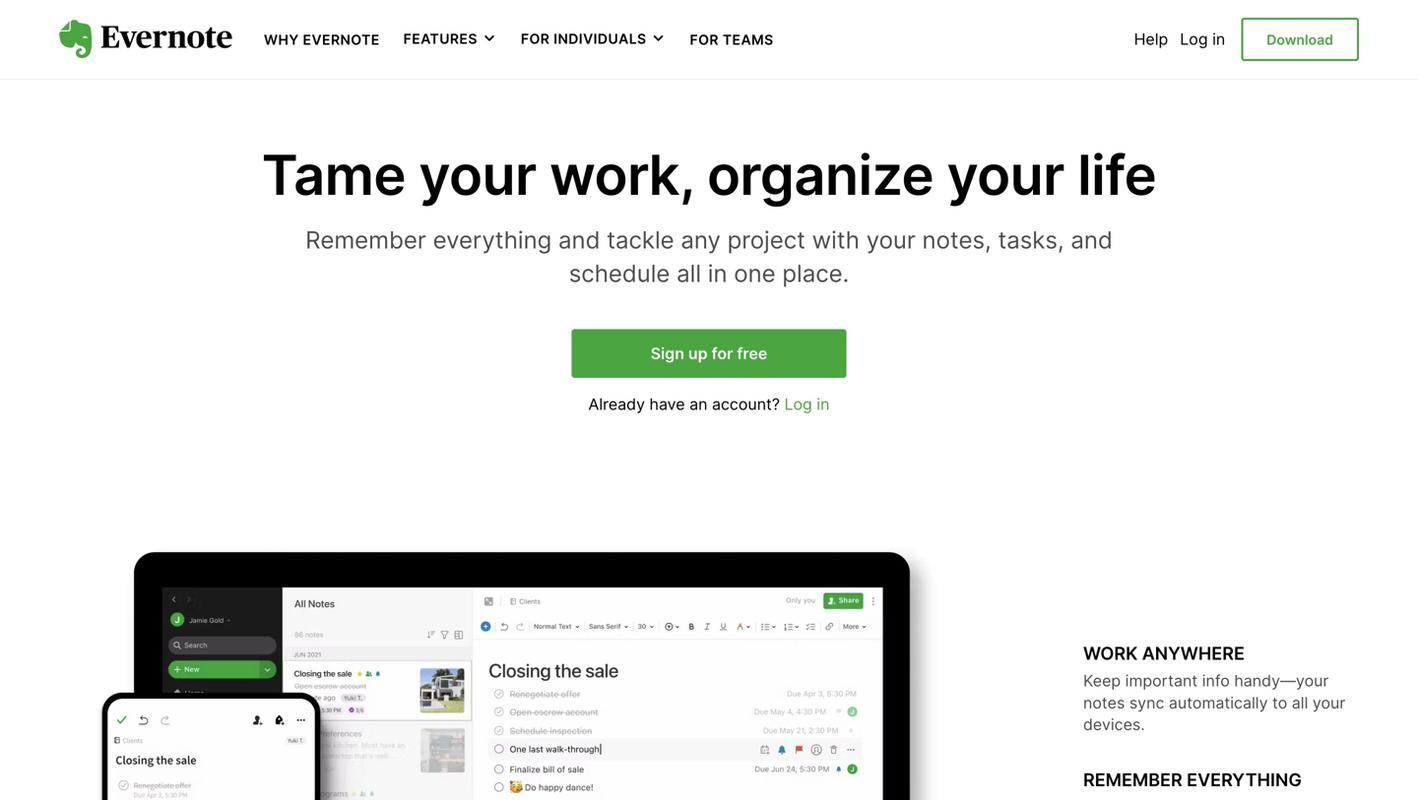 Task type: vqa. For each thing, say whether or not it's contained in the screenshot.
the left and
yes



Task type: describe. For each thing, give the bounding box(es) containing it.
sync
[[1130, 694, 1165, 713]]

for for for teams
[[690, 32, 719, 48]]

project
[[728, 226, 806, 255]]

to
[[1273, 694, 1288, 713]]

log in
[[1181, 30, 1226, 49]]

why evernote
[[264, 32, 380, 48]]

teams
[[723, 32, 774, 48]]

work,
[[550, 141, 694, 208]]

features
[[404, 31, 478, 47]]

for
[[712, 344, 733, 363]]

any
[[681, 226, 721, 255]]

remember everything
[[1084, 770, 1302, 792]]

0 horizontal spatial log
[[785, 395, 813, 414]]

remember for remember everything
[[1084, 770, 1183, 792]]

1 horizontal spatial log in link
[[1181, 30, 1226, 49]]

have
[[650, 395, 685, 414]]

one
[[734, 259, 776, 288]]

for teams
[[690, 32, 774, 48]]

everything for remember everything
[[1187, 770, 1302, 792]]

info
[[1203, 672, 1230, 691]]

sign up for free link
[[572, 329, 847, 378]]

work
[[1084, 644, 1138, 665]]

an
[[690, 395, 708, 414]]

life
[[1078, 141, 1157, 208]]

features button
[[404, 30, 497, 49]]

2 and from the left
[[1071, 226, 1113, 255]]

tame your work, organize your life
[[262, 141, 1157, 208]]

for individuals
[[521, 31, 647, 47]]

remember everything and tackle any project with your notes, tasks, and schedule all in one place.
[[306, 226, 1113, 288]]

evernote logo image
[[59, 20, 233, 59]]

tasks,
[[999, 226, 1065, 255]]

all inside remember everything and tackle any project with your notes, tasks, and schedule all in one place.
[[677, 259, 702, 288]]



Task type: locate. For each thing, give the bounding box(es) containing it.
important
[[1126, 672, 1198, 691]]

0 horizontal spatial everything
[[433, 226, 552, 255]]

your inside work anywhere keep important info handy—your notes sync automatically to all your devices.
[[1313, 694, 1346, 713]]

free
[[737, 344, 768, 363]]

remember for remember everything and tackle any project with your notes, tasks, and schedule all in one place.
[[306, 226, 426, 255]]

sign up for free
[[651, 344, 768, 363]]

1 horizontal spatial and
[[1071, 226, 1113, 255]]

and up the schedule
[[559, 226, 600, 255]]

for
[[521, 31, 550, 47], [690, 32, 719, 48]]

1 horizontal spatial all
[[1292, 694, 1309, 713]]

1 and from the left
[[559, 226, 600, 255]]

already have an account? log in
[[589, 395, 830, 414]]

and
[[559, 226, 600, 255], [1071, 226, 1113, 255]]

log in link right account?
[[785, 395, 830, 414]]

remember down 'tame'
[[306, 226, 426, 255]]

your
[[419, 141, 537, 208], [947, 141, 1065, 208], [867, 226, 916, 255], [1313, 694, 1346, 713]]

1 horizontal spatial remember
[[1084, 770, 1183, 792]]

0 vertical spatial in
[[1213, 30, 1226, 49]]

in down any
[[708, 259, 728, 288]]

1 vertical spatial in
[[708, 259, 728, 288]]

log in link
[[1181, 30, 1226, 49], [785, 395, 830, 414]]

schedule
[[569, 259, 670, 288]]

devices.
[[1084, 716, 1146, 735]]

log
[[1181, 30, 1208, 49], [785, 395, 813, 414]]

everything for remember everything and tackle any project with your notes, tasks, and schedule all in one place.
[[433, 226, 552, 255]]

all inside work anywhere keep important info handy—your notes sync automatically to all your devices.
[[1292, 694, 1309, 713]]

keep
[[1084, 672, 1121, 691]]

0 horizontal spatial and
[[559, 226, 600, 255]]

tame
[[262, 141, 406, 208]]

1 vertical spatial log
[[785, 395, 813, 414]]

place.
[[783, 259, 849, 288]]

work anywhere keep important info handy—your notes sync automatically to all your devices.
[[1084, 644, 1346, 735]]

for inside button
[[521, 31, 550, 47]]

log right help link
[[1181, 30, 1208, 49]]

evernote
[[303, 32, 380, 48]]

in right help
[[1213, 30, 1226, 49]]

download
[[1267, 32, 1334, 48]]

for left 'teams'
[[690, 32, 719, 48]]

0 horizontal spatial log in link
[[785, 395, 830, 414]]

0 horizontal spatial in
[[708, 259, 728, 288]]

for left the individuals
[[521, 31, 550, 47]]

1 vertical spatial log in link
[[785, 395, 830, 414]]

1 vertical spatial remember
[[1084, 770, 1183, 792]]

help link
[[1135, 30, 1169, 49]]

in inside remember everything and tackle any project with your notes, tasks, and schedule all in one place.
[[708, 259, 728, 288]]

all right to
[[1292, 694, 1309, 713]]

0 vertical spatial everything
[[433, 226, 552, 255]]

0 horizontal spatial all
[[677, 259, 702, 288]]

your inside remember everything and tackle any project with your notes, tasks, and schedule all in one place.
[[867, 226, 916, 255]]

in
[[1213, 30, 1226, 49], [708, 259, 728, 288], [817, 395, 830, 414]]

help
[[1135, 30, 1169, 49]]

log right account?
[[785, 395, 813, 414]]

0 horizontal spatial remember
[[306, 226, 426, 255]]

1 horizontal spatial everything
[[1187, 770, 1302, 792]]

remember down devices.
[[1084, 770, 1183, 792]]

all
[[677, 259, 702, 288], [1292, 694, 1309, 713]]

remember
[[306, 226, 426, 255], [1084, 770, 1183, 792]]

1 horizontal spatial in
[[817, 395, 830, 414]]

with
[[812, 226, 860, 255]]

2 vertical spatial in
[[817, 395, 830, 414]]

notes
[[1084, 694, 1125, 713]]

evernote ui on desktop and mobile image
[[59, 542, 1005, 801]]

automatically
[[1169, 694, 1268, 713]]

everything inside remember everything and tackle any project with your notes, tasks, and schedule all in one place.
[[433, 226, 552, 255]]

anywhere
[[1143, 644, 1245, 665]]

log in link right help
[[1181, 30, 1226, 49]]

notes,
[[923, 226, 992, 255]]

remember inside remember everything and tackle any project with your notes, tasks, and schedule all in one place.
[[306, 226, 426, 255]]

why evernote link
[[264, 30, 380, 49]]

for teams link
[[690, 30, 774, 49]]

2 horizontal spatial in
[[1213, 30, 1226, 49]]

everything
[[433, 226, 552, 255], [1187, 770, 1302, 792]]

in right account?
[[817, 395, 830, 414]]

1 horizontal spatial for
[[690, 32, 719, 48]]

for individuals button
[[521, 30, 667, 49]]

sign
[[651, 344, 685, 363]]

up
[[689, 344, 708, 363]]

1 horizontal spatial log
[[1181, 30, 1208, 49]]

0 vertical spatial all
[[677, 259, 702, 288]]

and right tasks,
[[1071, 226, 1113, 255]]

handy—your
[[1235, 672, 1329, 691]]

why
[[264, 32, 299, 48]]

0 vertical spatial remember
[[306, 226, 426, 255]]

already
[[589, 395, 645, 414]]

account?
[[712, 395, 780, 414]]

tackle
[[607, 226, 675, 255]]

download link
[[1242, 18, 1360, 61]]

0 horizontal spatial for
[[521, 31, 550, 47]]

for for for individuals
[[521, 31, 550, 47]]

0 vertical spatial log in link
[[1181, 30, 1226, 49]]

organize
[[707, 141, 934, 208]]

1 vertical spatial everything
[[1187, 770, 1302, 792]]

individuals
[[554, 31, 647, 47]]

all down any
[[677, 259, 702, 288]]

1 vertical spatial all
[[1292, 694, 1309, 713]]

0 vertical spatial log
[[1181, 30, 1208, 49]]



